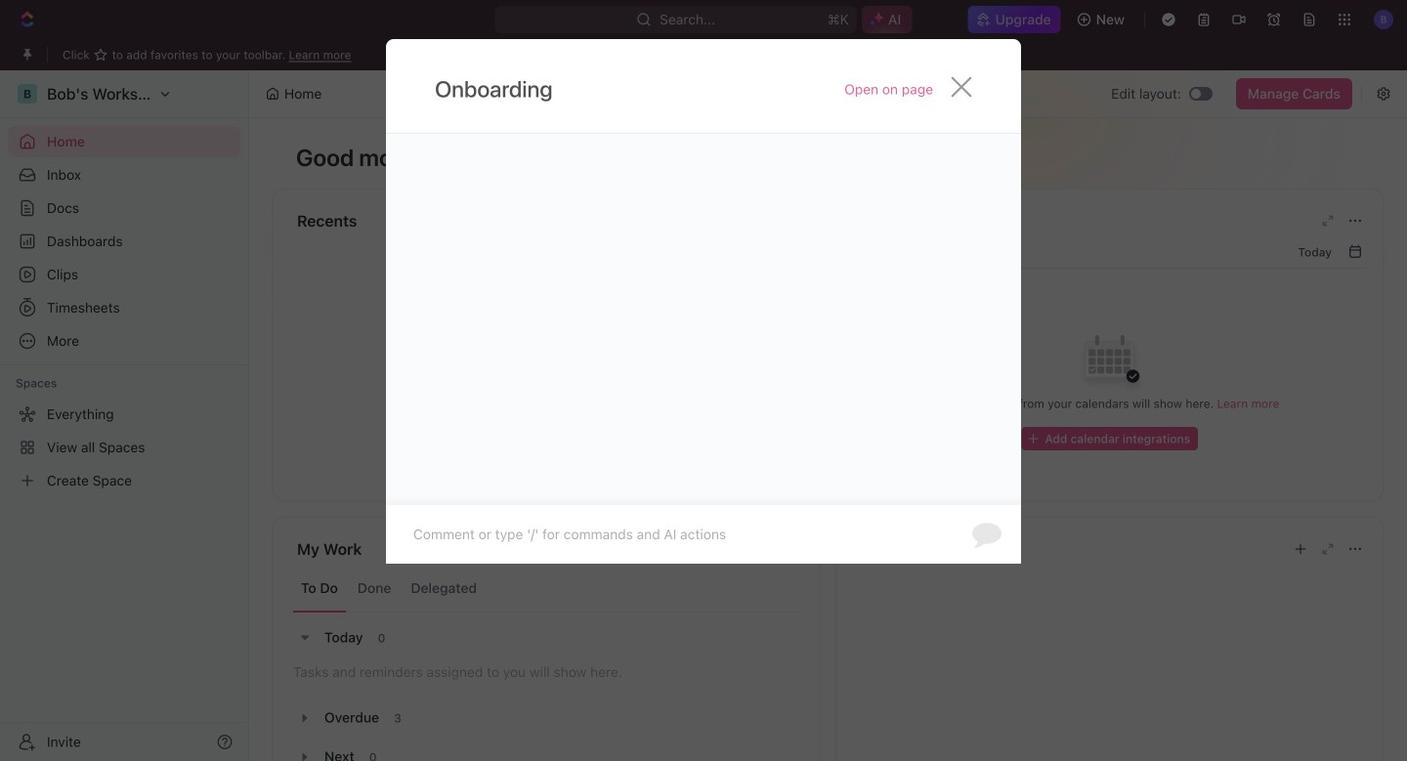Task type: vqa. For each thing, say whether or not it's contained in the screenshot.
Organizational
no



Task type: locate. For each thing, give the bounding box(es) containing it.
tab list
[[293, 565, 800, 613]]

dialog
[[386, 39, 1021, 564]]

tree
[[8, 399, 240, 497]]



Task type: describe. For each thing, give the bounding box(es) containing it.
tree inside sidebar navigation
[[8, 399, 240, 497]]

sidebar navigation
[[0, 70, 249, 761]]



